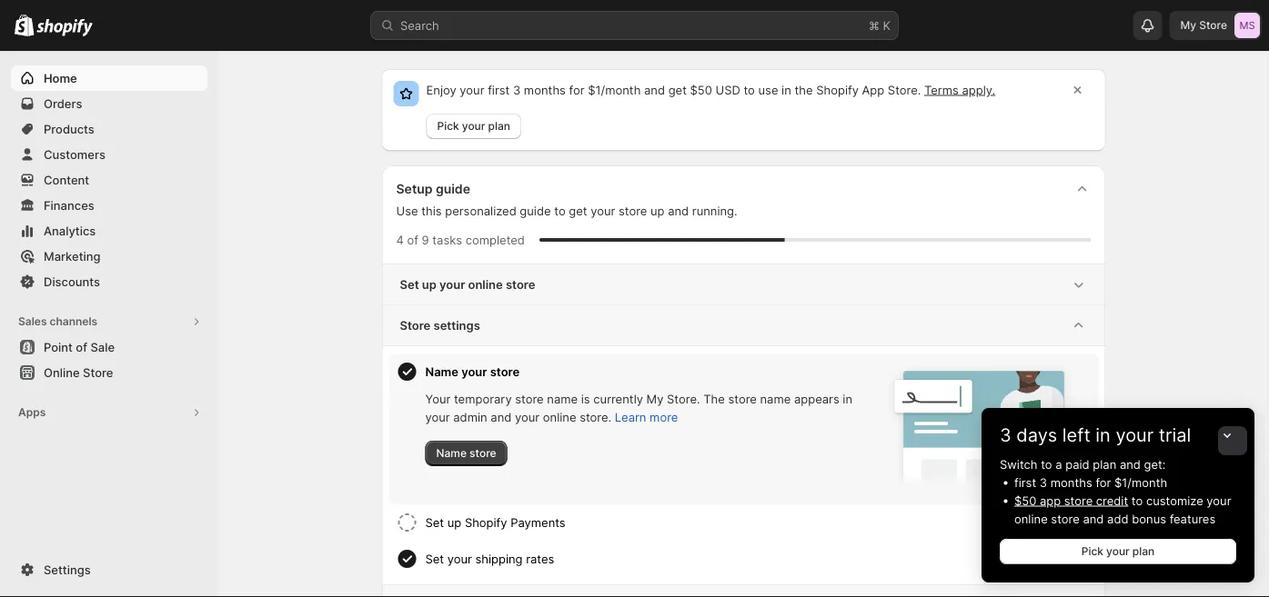 Task type: vqa. For each thing, say whether or not it's contained in the screenshot.
only
no



Task type: describe. For each thing, give the bounding box(es) containing it.
to inside to customize your online store and add bonus features
[[1132, 494, 1143, 508]]

0 vertical spatial store.
[[888, 83, 921, 97]]

up for set up shopify payments
[[448, 516, 462, 530]]

0 horizontal spatial $1/month
[[588, 83, 641, 97]]

4
[[396, 233, 404, 247]]

app
[[862, 83, 885, 97]]

set up shopify payments
[[426, 516, 566, 530]]

settings link
[[11, 558, 208, 583]]

store up temporary
[[490, 365, 520, 379]]

learn more
[[615, 410, 678, 425]]

my store
[[1181, 19, 1228, 32]]

enjoy your first 3 months for $1/month and get $50 usd to use in the shopify app store. terms apply.
[[426, 83, 996, 97]]

set for set up shopify payments
[[426, 516, 444, 530]]

mark set up shopify payments as done image
[[396, 512, 418, 534]]

name your store
[[426, 365, 520, 379]]

switch to a paid plan and get:
[[1000, 458, 1166, 472]]

store.
[[580, 410, 612, 425]]

set for set up your online store
[[400, 278, 419, 292]]

name your store element
[[426, 390, 859, 467]]

set for set your shipping rates
[[426, 552, 444, 567]]

0 vertical spatial 3
[[513, 83, 521, 97]]

name store link
[[426, 441, 508, 467]]

the
[[704, 392, 725, 406]]

your inside '3 days left in your trial' dropdown button
[[1116, 425, 1154, 447]]

apply.
[[962, 83, 996, 97]]

0 horizontal spatial get
[[569, 204, 588, 218]]

⌘
[[869, 18, 880, 32]]

online store link
[[11, 360, 208, 386]]

days
[[1017, 425, 1058, 447]]

sales channels
[[18, 315, 98, 329]]

in inside dropdown button
[[1096, 425, 1111, 447]]

9
[[422, 233, 429, 247]]

marketing link
[[11, 244, 208, 269]]

products link
[[11, 117, 208, 142]]

and left the get:
[[1120, 458, 1141, 472]]

use this personalized guide to get your store up and running.
[[396, 204, 738, 218]]

settings
[[44, 563, 91, 578]]

admin
[[454, 410, 488, 425]]

for inside 3 days left in your trial element
[[1096, 476, 1112, 490]]

name store
[[436, 447, 497, 461]]

3 days left in your trial
[[1000, 425, 1192, 447]]

temporary
[[454, 392, 512, 406]]

finances
[[44, 198, 94, 213]]

0 vertical spatial my
[[1181, 19, 1197, 32]]

and left running.
[[668, 204, 689, 218]]

first inside 3 days left in your trial element
[[1015, 476, 1037, 490]]

3 inside dropdown button
[[1000, 425, 1012, 447]]

tasks
[[433, 233, 462, 247]]

orders
[[44, 96, 82, 111]]

paid
[[1066, 458, 1090, 472]]

store inside to customize your online store and add bonus features
[[1052, 512, 1080, 527]]

your temporary store name is currently my store. the store name appears in your admin and your online store.
[[426, 392, 853, 425]]

store down first 3 months for $1/month
[[1065, 494, 1093, 508]]

3 days left in your trial element
[[982, 456, 1255, 583]]

2 vertical spatial 3
[[1040, 476, 1048, 490]]

4 of 9 tasks completed
[[396, 233, 525, 247]]

appears
[[795, 392, 840, 406]]

search
[[400, 18, 439, 32]]

and inside your temporary store name is currently my store. the store name appears in your admin and your online store.
[[491, 410, 512, 425]]

is
[[581, 392, 590, 406]]

1 vertical spatial plan
[[1093, 458, 1117, 472]]

your inside to customize your online store and add bonus features
[[1207, 494, 1232, 508]]

enjoy
[[426, 83, 457, 97]]

orders link
[[11, 91, 208, 117]]

shipping
[[476, 552, 523, 567]]

completed
[[466, 233, 525, 247]]

online store button
[[0, 360, 218, 386]]

credit
[[1097, 494, 1129, 508]]

apps
[[18, 406, 46, 420]]

a
[[1056, 458, 1063, 472]]

use
[[759, 83, 779, 97]]

content
[[44, 173, 89, 187]]

plan for the top pick your plan link
[[488, 120, 511, 133]]

store down admin
[[470, 447, 497, 461]]

setup
[[396, 182, 433, 197]]

online for set up your online store
[[468, 278, 503, 292]]

plan for pick your plan link to the bottom
[[1133, 546, 1155, 559]]

point of sale link
[[11, 335, 208, 360]]

app
[[1040, 494, 1061, 508]]

personalized
[[445, 204, 517, 218]]

finances link
[[11, 193, 208, 218]]

in inside your temporary store name is currently my store. the store name appears in your admin and your online store.
[[843, 392, 853, 406]]

bonus
[[1132, 512, 1167, 527]]

name your store button
[[426, 354, 859, 390]]

store for my store
[[1200, 19, 1228, 32]]

online
[[44, 366, 80, 380]]

$1/month inside 3 days left in your trial element
[[1115, 476, 1168, 490]]

$50 app store credit link
[[1015, 494, 1129, 508]]

point
[[44, 340, 73, 355]]

running.
[[692, 204, 738, 218]]

learn
[[615, 410, 647, 425]]

use
[[396, 204, 418, 218]]

name for name store
[[436, 447, 467, 461]]

discounts
[[44, 275, 100, 289]]

1 horizontal spatial shopify image
[[37, 19, 93, 37]]

settings
[[434, 319, 480, 333]]

customers
[[44, 147, 106, 162]]

your
[[426, 392, 451, 406]]

currently
[[594, 392, 643, 406]]

store right temporary
[[515, 392, 544, 406]]

$50 inside 3 days left in your trial element
[[1015, 494, 1037, 508]]

set up your online store
[[400, 278, 536, 292]]

to customize your online store and add bonus features
[[1015, 494, 1232, 527]]

get:
[[1145, 458, 1166, 472]]

set your shipping rates button
[[426, 542, 1092, 578]]

up for set up your online store
[[422, 278, 437, 292]]

2 horizontal spatial up
[[651, 204, 665, 218]]

the
[[795, 83, 813, 97]]



Task type: locate. For each thing, give the bounding box(es) containing it.
pick your plan link down add
[[1000, 540, 1237, 565]]

1 vertical spatial 3
[[1000, 425, 1012, 447]]

0 horizontal spatial pick your plan
[[437, 120, 511, 133]]

name left appears
[[760, 392, 791, 406]]

1 horizontal spatial online
[[543, 410, 577, 425]]

my
[[1181, 19, 1197, 32], [647, 392, 664, 406]]

1 horizontal spatial months
[[1051, 476, 1093, 490]]

1 vertical spatial $50
[[1015, 494, 1037, 508]]

⌘ k
[[869, 18, 891, 32]]

1 horizontal spatial in
[[843, 392, 853, 406]]

0 horizontal spatial plan
[[488, 120, 511, 133]]

2 vertical spatial online
[[1015, 512, 1048, 527]]

your inside name your store dropdown button
[[462, 365, 487, 379]]

online for to customize your online store and add bonus features
[[1015, 512, 1048, 527]]

0 horizontal spatial in
[[782, 83, 792, 97]]

name inside dropdown button
[[426, 365, 459, 379]]

1 horizontal spatial my
[[1181, 19, 1197, 32]]

up inside set up shopify payments dropdown button
[[448, 516, 462, 530]]

of left 9 at the top left of page
[[407, 233, 419, 247]]

store
[[1200, 19, 1228, 32], [400, 319, 431, 333], [83, 366, 113, 380]]

online down app
[[1015, 512, 1048, 527]]

months inside 3 days left in your trial element
[[1051, 476, 1093, 490]]

more
[[650, 410, 678, 425]]

plan down bonus
[[1133, 546, 1155, 559]]

online store
[[44, 366, 113, 380]]

to left a
[[1041, 458, 1053, 472]]

$1/month
[[588, 83, 641, 97], [1115, 476, 1168, 490]]

pick
[[437, 120, 459, 133], [1082, 546, 1104, 559]]

1 vertical spatial store.
[[667, 392, 700, 406]]

my inside your temporary store name is currently my store. the store name appears in your admin and your online store.
[[647, 392, 664, 406]]

this
[[422, 204, 442, 218]]

shopify inside set up shopify payments dropdown button
[[465, 516, 507, 530]]

store down $50 app store credit
[[1052, 512, 1080, 527]]

pick your plan down enjoy
[[437, 120, 511, 133]]

$50 left usd
[[690, 83, 713, 97]]

store. right app
[[888, 83, 921, 97]]

name
[[547, 392, 578, 406], [760, 392, 791, 406]]

1 horizontal spatial for
[[1096, 476, 1112, 490]]

and left add
[[1084, 512, 1104, 527]]

setup guide
[[396, 182, 471, 197]]

0 horizontal spatial pick your plan link
[[426, 114, 521, 139]]

learn more link
[[615, 410, 678, 425]]

to left use
[[744, 83, 755, 97]]

channels
[[50, 315, 98, 329]]

and left usd
[[644, 83, 665, 97]]

3 up app
[[1040, 476, 1048, 490]]

1 horizontal spatial name
[[760, 392, 791, 406]]

up left running.
[[651, 204, 665, 218]]

0 horizontal spatial shopify
[[465, 516, 507, 530]]

of for sale
[[76, 340, 87, 355]]

set up your online store button
[[382, 265, 1106, 305]]

in left the
[[782, 83, 792, 97]]

2 name from the left
[[760, 392, 791, 406]]

1 vertical spatial $1/month
[[1115, 476, 1168, 490]]

in right left
[[1096, 425, 1111, 447]]

0 vertical spatial plan
[[488, 120, 511, 133]]

your
[[460, 83, 485, 97], [462, 120, 485, 133], [591, 204, 616, 218], [440, 278, 465, 292], [462, 365, 487, 379], [426, 410, 450, 425], [515, 410, 540, 425], [1116, 425, 1154, 447], [1207, 494, 1232, 508], [1107, 546, 1130, 559], [448, 552, 472, 567]]

2 vertical spatial in
[[1096, 425, 1111, 447]]

usd
[[716, 83, 741, 97]]

set down 4 at top
[[400, 278, 419, 292]]

pick your plan link
[[426, 114, 521, 139], [1000, 540, 1237, 565]]

0 horizontal spatial months
[[524, 83, 566, 97]]

left
[[1063, 425, 1091, 447]]

3 left days
[[1000, 425, 1012, 447]]

in
[[782, 83, 792, 97], [843, 392, 853, 406], [1096, 425, 1111, 447]]

store down completed
[[506, 278, 536, 292]]

2 vertical spatial store
[[83, 366, 113, 380]]

0 vertical spatial up
[[651, 204, 665, 218]]

0 vertical spatial online
[[468, 278, 503, 292]]

0 vertical spatial pick your plan
[[437, 120, 511, 133]]

1 horizontal spatial up
[[448, 516, 462, 530]]

to up bonus
[[1132, 494, 1143, 508]]

pick your plan
[[437, 120, 511, 133], [1082, 546, 1155, 559]]

plan up personalized
[[488, 120, 511, 133]]

plan
[[488, 120, 511, 133], [1093, 458, 1117, 472], [1133, 546, 1155, 559]]

0 horizontal spatial my
[[647, 392, 664, 406]]

in right appears
[[843, 392, 853, 406]]

3
[[513, 83, 521, 97], [1000, 425, 1012, 447], [1040, 476, 1048, 490]]

0 horizontal spatial name
[[547, 392, 578, 406]]

home link
[[11, 66, 208, 91]]

payments
[[511, 516, 566, 530]]

0 vertical spatial store
[[1200, 19, 1228, 32]]

1 vertical spatial my
[[647, 392, 664, 406]]

online inside your temporary store name is currently my store. the store name appears in your admin and your online store.
[[543, 410, 577, 425]]

store settings button
[[382, 306, 1106, 346]]

name for name your store
[[426, 365, 459, 379]]

0 horizontal spatial $50
[[690, 83, 713, 97]]

1 vertical spatial get
[[569, 204, 588, 218]]

1 horizontal spatial pick your plan
[[1082, 546, 1155, 559]]

1 horizontal spatial $50
[[1015, 494, 1037, 508]]

1 horizontal spatial plan
[[1093, 458, 1117, 472]]

your inside set your shipping rates dropdown button
[[448, 552, 472, 567]]

store down sale
[[83, 366, 113, 380]]

1 horizontal spatial of
[[407, 233, 419, 247]]

point of sale
[[44, 340, 115, 355]]

0 vertical spatial name
[[426, 365, 459, 379]]

up inside set up your online store dropdown button
[[422, 278, 437, 292]]

store. up more
[[667, 392, 700, 406]]

my store image
[[1235, 13, 1261, 38]]

set left shipping
[[426, 552, 444, 567]]

0 horizontal spatial store
[[83, 366, 113, 380]]

0 vertical spatial pick
[[437, 120, 459, 133]]

sales channels button
[[11, 309, 208, 335]]

pick for the top pick your plan link
[[437, 120, 459, 133]]

pick your plan for the top pick your plan link
[[437, 120, 511, 133]]

store inside button
[[83, 366, 113, 380]]

shopify right the
[[817, 83, 859, 97]]

first right enjoy
[[488, 83, 510, 97]]

1 horizontal spatial first
[[1015, 476, 1037, 490]]

0 vertical spatial pick your plan link
[[426, 114, 521, 139]]

pick your plan inside 3 days left in your trial element
[[1082, 546, 1155, 559]]

content link
[[11, 167, 208, 193]]

1 horizontal spatial get
[[669, 83, 687, 97]]

0 vertical spatial guide
[[436, 182, 471, 197]]

0 vertical spatial months
[[524, 83, 566, 97]]

1 horizontal spatial shopify
[[817, 83, 859, 97]]

0 horizontal spatial guide
[[436, 182, 471, 197]]

pick inside 3 days left in your trial element
[[1082, 546, 1104, 559]]

online inside to customize your online store and add bonus features
[[1015, 512, 1048, 527]]

0 horizontal spatial first
[[488, 83, 510, 97]]

guide up completed
[[520, 204, 551, 218]]

2 vertical spatial up
[[448, 516, 462, 530]]

up right mark set up shopify payments as done image
[[448, 516, 462, 530]]

online down completed
[[468, 278, 503, 292]]

1 vertical spatial of
[[76, 340, 87, 355]]

guide up the this
[[436, 182, 471, 197]]

store for online store
[[83, 366, 113, 380]]

set right mark set up shopify payments as done image
[[426, 516, 444, 530]]

1 vertical spatial months
[[1051, 476, 1093, 490]]

1 vertical spatial online
[[543, 410, 577, 425]]

online
[[468, 278, 503, 292], [543, 410, 577, 425], [1015, 512, 1048, 527]]

1 vertical spatial up
[[422, 278, 437, 292]]

guide
[[436, 182, 471, 197], [520, 204, 551, 218]]

products
[[44, 122, 94, 136]]

0 vertical spatial in
[[782, 83, 792, 97]]

set up shopify payments button
[[426, 505, 1092, 542]]

1 horizontal spatial $1/month
[[1115, 476, 1168, 490]]

0 horizontal spatial up
[[422, 278, 437, 292]]

online inside dropdown button
[[468, 278, 503, 292]]

set inside set your shipping rates dropdown button
[[426, 552, 444, 567]]

1 vertical spatial set
[[426, 516, 444, 530]]

pick down to customize your online store and add bonus features
[[1082, 546, 1104, 559]]

first
[[488, 83, 510, 97], [1015, 476, 1037, 490]]

store left running.
[[619, 204, 647, 218]]

1 vertical spatial name
[[436, 447, 467, 461]]

name left is
[[547, 392, 578, 406]]

shopify up 'set your shipping rates' in the left bottom of the page
[[465, 516, 507, 530]]

marketing
[[44, 249, 101, 264]]

customers link
[[11, 142, 208, 167]]

store left "my store" image
[[1200, 19, 1228, 32]]

1 vertical spatial in
[[843, 392, 853, 406]]

terms apply. link
[[925, 83, 996, 97]]

2 horizontal spatial store
[[1200, 19, 1228, 32]]

1 horizontal spatial store
[[400, 319, 431, 333]]

1 vertical spatial pick your plan
[[1082, 546, 1155, 559]]

apps button
[[11, 400, 208, 426]]

0 horizontal spatial 3
[[513, 83, 521, 97]]

0 vertical spatial of
[[407, 233, 419, 247]]

store inside dropdown button
[[400, 319, 431, 333]]

$50 left app
[[1015, 494, 1037, 508]]

1 vertical spatial shopify
[[465, 516, 507, 530]]

of for 9
[[407, 233, 419, 247]]

first down switch
[[1015, 476, 1037, 490]]

sales
[[18, 315, 47, 329]]

0 vertical spatial first
[[488, 83, 510, 97]]

1 horizontal spatial 3
[[1000, 425, 1012, 447]]

0 horizontal spatial for
[[569, 83, 585, 97]]

set
[[400, 278, 419, 292], [426, 516, 444, 530], [426, 552, 444, 567]]

and down temporary
[[491, 410, 512, 425]]

0 vertical spatial get
[[669, 83, 687, 97]]

name up your
[[426, 365, 459, 379]]

up up store settings
[[422, 278, 437, 292]]

sale
[[90, 340, 115, 355]]

0 horizontal spatial pick
[[437, 120, 459, 133]]

discounts link
[[11, 269, 208, 295]]

1 horizontal spatial store.
[[888, 83, 921, 97]]

pick your plan link down enjoy
[[426, 114, 521, 139]]

my up learn more
[[647, 392, 664, 406]]

of inside button
[[76, 340, 87, 355]]

store.
[[888, 83, 921, 97], [667, 392, 700, 406]]

features
[[1170, 512, 1216, 527]]

2 vertical spatial set
[[426, 552, 444, 567]]

to right personalized
[[555, 204, 566, 218]]

customize
[[1147, 494, 1204, 508]]

and inside to customize your online store and add bonus features
[[1084, 512, 1104, 527]]

point of sale button
[[0, 335, 218, 360]]

your inside set up your online store dropdown button
[[440, 278, 465, 292]]

and
[[644, 83, 665, 97], [668, 204, 689, 218], [491, 410, 512, 425], [1120, 458, 1141, 472], [1084, 512, 1104, 527]]

rates
[[526, 552, 555, 567]]

to
[[744, 83, 755, 97], [555, 204, 566, 218], [1041, 458, 1053, 472], [1132, 494, 1143, 508]]

3 right enjoy
[[513, 83, 521, 97]]

analytics
[[44, 224, 96, 238]]

set inside set up your online store dropdown button
[[400, 278, 419, 292]]

1 name from the left
[[547, 392, 578, 406]]

1 vertical spatial pick your plan link
[[1000, 540, 1237, 565]]

0 horizontal spatial shopify image
[[15, 14, 34, 36]]

my left "my store" image
[[1181, 19, 1197, 32]]

analytics link
[[11, 218, 208, 244]]

months
[[524, 83, 566, 97], [1051, 476, 1093, 490]]

1 vertical spatial pick
[[1082, 546, 1104, 559]]

pick your plan down add
[[1082, 546, 1155, 559]]

set inside set up shopify payments dropdown button
[[426, 516, 444, 530]]

1 vertical spatial first
[[1015, 476, 1037, 490]]

shopify image
[[15, 14, 34, 36], [37, 19, 93, 37]]

pick down enjoy
[[437, 120, 459, 133]]

1 horizontal spatial guide
[[520, 204, 551, 218]]

0 vertical spatial $50
[[690, 83, 713, 97]]

0 vertical spatial for
[[569, 83, 585, 97]]

2 horizontal spatial in
[[1096, 425, 1111, 447]]

k
[[883, 18, 891, 32]]

store right the
[[729, 392, 757, 406]]

3 days left in your trial button
[[982, 409, 1255, 447]]

store. inside your temporary store name is currently my store. the store name appears in your admin and your online store.
[[667, 392, 700, 406]]

for
[[569, 83, 585, 97], [1096, 476, 1112, 490]]

1 horizontal spatial pick your plan link
[[1000, 540, 1237, 565]]

store settings
[[400, 319, 480, 333]]

0 vertical spatial set
[[400, 278, 419, 292]]

2 vertical spatial plan
[[1133, 546, 1155, 559]]

2 horizontal spatial online
[[1015, 512, 1048, 527]]

home
[[44, 71, 77, 85]]

1 vertical spatial for
[[1096, 476, 1112, 490]]

plan up first 3 months for $1/month
[[1093, 458, 1117, 472]]

set your shipping rates
[[426, 552, 555, 567]]

1 vertical spatial guide
[[520, 204, 551, 218]]

pick for pick your plan link to the bottom
[[1082, 546, 1104, 559]]

name down admin
[[436, 447, 467, 461]]

of left sale
[[76, 340, 87, 355]]

2 horizontal spatial plan
[[1133, 546, 1155, 559]]

shopify
[[817, 83, 859, 97], [465, 516, 507, 530]]

1 horizontal spatial pick
[[1082, 546, 1104, 559]]

2 horizontal spatial 3
[[1040, 476, 1048, 490]]

terms
[[925, 83, 959, 97]]

name
[[426, 365, 459, 379], [436, 447, 467, 461]]

first 3 months for $1/month
[[1015, 476, 1168, 490]]

1 vertical spatial store
[[400, 319, 431, 333]]

store left settings
[[400, 319, 431, 333]]

switch
[[1000, 458, 1038, 472]]

0 horizontal spatial store.
[[667, 392, 700, 406]]

online left store.
[[543, 410, 577, 425]]

0 horizontal spatial online
[[468, 278, 503, 292]]

0 horizontal spatial of
[[76, 340, 87, 355]]

trial
[[1159, 425, 1192, 447]]

0 vertical spatial $1/month
[[588, 83, 641, 97]]

0 vertical spatial shopify
[[817, 83, 859, 97]]

pick your plan for pick your plan link to the bottom
[[1082, 546, 1155, 559]]

add
[[1108, 512, 1129, 527]]



